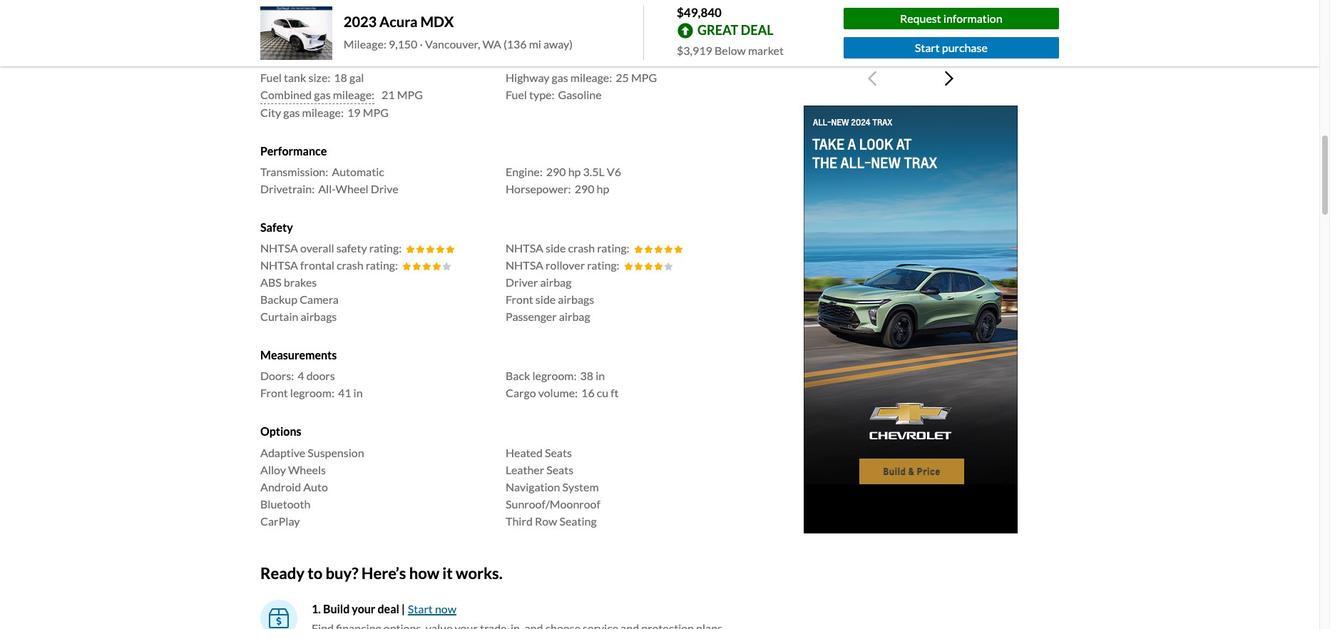 Task type: describe. For each thing, give the bounding box(es) containing it.
nhtsa frontal crash rating:
[[260, 258, 398, 272]]

9,150
[[389, 37, 418, 51]]

horsepower:
[[506, 182, 571, 196]]

ready to buy? here's how it works.
[[260, 563, 503, 583]]

buy?
[[326, 563, 359, 583]]

4
[[298, 369, 304, 383]]

volume:
[[538, 386, 578, 400]]

deal
[[378, 602, 399, 616]]

color:
[[304, 11, 332, 25]]

airbags inside driver airbag front side airbags passenger airbag
[[558, 293, 594, 306]]

economy
[[284, 50, 331, 63]]

suspension
[[308, 446, 364, 459]]

great
[[698, 22, 739, 38]]

deal
[[741, 22, 774, 38]]

safety
[[337, 241, 367, 255]]

gas inside highway gas mileage: 25 mpg fuel type: gasoline
[[552, 71, 568, 84]]

2023
[[344, 13, 377, 30]]

wheel
[[336, 182, 369, 196]]

transmission: automatic drivetrain: all-wheel drive
[[260, 165, 399, 196]]

nhtsa for nhtsa rollover rating:
[[506, 258, 544, 272]]

leather
[[506, 463, 544, 476]]

nhtsa for nhtsa side crash rating:
[[506, 241, 544, 255]]

start now button
[[407, 600, 457, 619]]

mdx
[[421, 13, 454, 30]]

great deal
[[698, 22, 774, 38]]

1.
[[312, 602, 321, 616]]

·
[[420, 37, 423, 51]]

|
[[402, 602, 405, 616]]

to
[[308, 563, 323, 583]]

2 vertical spatial mileage:
[[302, 105, 344, 119]]

performance
[[260, 144, 327, 158]]

0 vertical spatial side
[[546, 241, 566, 255]]

frontal
[[300, 258, 335, 272]]

type:
[[529, 88, 555, 101]]

rating: for nhtsa overall safety rating:
[[369, 241, 402, 255]]

request information button
[[844, 8, 1060, 29]]

$3,919 below market
[[677, 43, 784, 57]]

camera
[[300, 293, 339, 306]]

city
[[260, 105, 281, 119]]

your
[[352, 602, 376, 616]]

navigation
[[506, 480, 560, 493]]

options
[[260, 425, 301, 438]]

transmission:
[[260, 165, 328, 178]]

box usd image
[[269, 607, 289, 629]]

airbags inside abs brakes backup camera curtain airbags
[[301, 310, 337, 323]]

nhtsa for nhtsa frontal crash rating:
[[260, 258, 298, 272]]

passenger
[[506, 310, 557, 323]]

v6
[[607, 165, 621, 178]]

backup
[[260, 293, 298, 306]]

16
[[582, 386, 595, 400]]

0 horizontal spatial 290
[[546, 165, 566, 178]]

mpg inside highway gas mileage: 25 mpg fuel type: gasoline
[[631, 71, 657, 84]]

nhtsa rollover rating:
[[506, 258, 620, 272]]

doors: 4 doors front legroom: 41 in
[[260, 369, 363, 400]]

0 vertical spatial airbag
[[540, 276, 572, 289]]

wheels
[[288, 463, 326, 476]]

rating: for nhtsa side crash rating:
[[597, 241, 630, 255]]

row
[[535, 514, 557, 528]]

overall
[[300, 241, 334, 255]]

0 horizontal spatial mpg
[[363, 105, 389, 119]]

heated
[[506, 446, 543, 459]]

how
[[409, 563, 440, 583]]

2 vertical spatial gas
[[283, 105, 300, 119]]

$3,919
[[677, 43, 713, 57]]

legroom: inside doors: 4 doors front legroom: 41 in
[[290, 386, 335, 400]]

3.5l
[[583, 165, 605, 178]]

engine:
[[506, 165, 543, 178]]

ready
[[260, 563, 305, 583]]

away)
[[544, 37, 573, 51]]

driver airbag front side airbags passenger airbag
[[506, 276, 594, 323]]

drivetrain:
[[260, 182, 315, 196]]

gal
[[350, 71, 364, 84]]

start purchase button
[[844, 37, 1060, 58]]

size:
[[309, 71, 331, 84]]

fuel economy
[[260, 50, 331, 63]]

rating: right rollover
[[587, 258, 620, 272]]

1 vertical spatial start
[[408, 602, 433, 616]]

25
[[616, 71, 629, 84]]

in inside back legroom: 38 in cargo volume: 16 cu ft
[[596, 369, 605, 383]]

acura
[[380, 13, 418, 30]]

crash for frontal
[[337, 258, 364, 272]]

crash for side
[[568, 241, 595, 255]]

build
[[323, 602, 350, 616]]

1 horizontal spatial mpg
[[397, 88, 423, 101]]

fuel inside highway gas mileage: 25 mpg fuel type: gasoline
[[506, 88, 527, 101]]

fuel for fuel economy
[[260, 50, 282, 63]]



Task type: locate. For each thing, give the bounding box(es) containing it.
290 down 3.5l at the top left of page
[[575, 182, 595, 196]]

rating: down "safety"
[[366, 258, 398, 272]]

nhtsa for nhtsa overall safety rating:
[[260, 241, 298, 255]]

all-
[[318, 182, 336, 196]]

front down driver
[[506, 293, 534, 306]]

0 vertical spatial mileage:
[[571, 71, 612, 84]]

now
[[435, 602, 457, 616]]

hp down 3.5l at the top left of page
[[597, 182, 610, 196]]

1 vertical spatial mileage:
[[333, 88, 375, 101]]

start down request at the top right
[[915, 41, 940, 54]]

1 horizontal spatial hp
[[597, 182, 610, 196]]

side up nhtsa rollover rating:
[[546, 241, 566, 255]]

rating: for nhtsa frontal crash rating:
[[366, 258, 398, 272]]

chevron right image
[[945, 70, 954, 87]]

mpg
[[631, 71, 657, 84], [397, 88, 423, 101], [363, 105, 389, 119]]

0 vertical spatial crash
[[568, 241, 595, 255]]

curtain
[[260, 310, 299, 323]]

automatic
[[332, 165, 384, 178]]

0 horizontal spatial front
[[260, 386, 288, 400]]

0 horizontal spatial legroom:
[[290, 386, 335, 400]]

gasoline
[[558, 88, 602, 101]]

carplay
[[260, 514, 300, 528]]

mileage: down gal at the left
[[333, 88, 375, 101]]

front down doors:
[[260, 386, 288, 400]]

1 horizontal spatial in
[[596, 369, 605, 383]]

below
[[715, 43, 746, 57]]

1 vertical spatial hp
[[597, 182, 610, 196]]

front inside doors: 4 doors front legroom: 41 in
[[260, 386, 288, 400]]

0 vertical spatial legroom:
[[533, 369, 577, 383]]

38
[[580, 369, 594, 383]]

290
[[546, 165, 566, 178], [575, 182, 595, 196]]

crash down "safety"
[[337, 258, 364, 272]]

1 vertical spatial in
[[354, 386, 363, 400]]

1 horizontal spatial legroom:
[[533, 369, 577, 383]]

seats up system
[[547, 463, 574, 476]]

cargo
[[506, 386, 536, 400]]

back legroom: 38 in cargo volume: 16 cu ft
[[506, 369, 619, 400]]

fuel for fuel tank size: 18 gal combined gas mileage: 21 mpg city gas mileage: 19 mpg
[[260, 71, 282, 84]]

fuel inside fuel tank size: 18 gal combined gas mileage: 21 mpg city gas mileage: 19 mpg
[[260, 71, 282, 84]]

0 vertical spatial gas
[[552, 71, 568, 84]]

legroom: inside back legroom: 38 in cargo volume: 16 cu ft
[[533, 369, 577, 383]]

legroom: down doors
[[290, 386, 335, 400]]

nhtsa side crash rating:
[[506, 241, 630, 255]]

wa
[[483, 37, 501, 51]]

0 vertical spatial 290
[[546, 165, 566, 178]]

2023 acura mdx mileage: 9,150 · vancouver, wa (136 mi away)
[[344, 13, 573, 51]]

fuel up combined
[[260, 71, 282, 84]]

$49,840
[[677, 5, 722, 20]]

bluetooth
[[260, 497, 311, 511]]

1 horizontal spatial start
[[915, 41, 940, 54]]

abs brakes backup camera curtain airbags
[[260, 276, 339, 323]]

request
[[900, 11, 942, 25]]

in right 41
[[354, 386, 363, 400]]

2 vertical spatial mpg
[[363, 105, 389, 119]]

fuel down highway
[[506, 88, 527, 101]]

airbag
[[540, 276, 572, 289], [559, 310, 590, 323]]

cu
[[597, 386, 609, 400]]

mi
[[529, 37, 541, 51]]

side
[[546, 241, 566, 255], [536, 293, 556, 306]]

exterior color: white
[[260, 11, 367, 25]]

vancouver,
[[425, 37, 480, 51]]

side up passenger
[[536, 293, 556, 306]]

1 vertical spatial seats
[[547, 463, 574, 476]]

0 horizontal spatial crash
[[337, 258, 364, 272]]

1 horizontal spatial 290
[[575, 182, 595, 196]]

rollover
[[546, 258, 585, 272]]

purchase
[[942, 41, 988, 54]]

mileage: left '19'
[[302, 105, 344, 119]]

mileage: inside highway gas mileage: 25 mpg fuel type: gasoline
[[571, 71, 612, 84]]

safety
[[260, 220, 293, 234]]

airbags
[[558, 293, 594, 306], [301, 310, 337, 323]]

seating
[[560, 514, 597, 528]]

airbag right passenger
[[559, 310, 590, 323]]

third
[[506, 514, 533, 528]]

mpg right '19'
[[363, 105, 389, 119]]

legroom: up volume: on the bottom of the page
[[533, 369, 577, 383]]

gas down combined
[[283, 105, 300, 119]]

auto
[[303, 480, 328, 493]]

exterior
[[260, 11, 302, 25]]

measurements
[[260, 348, 337, 362]]

mpg right "25"
[[631, 71, 657, 84]]

sunroof/moonroof
[[506, 497, 601, 511]]

crash up rollover
[[568, 241, 595, 255]]

1 horizontal spatial crash
[[568, 241, 595, 255]]

2023 acura mdx image
[[260, 6, 332, 60]]

0 vertical spatial airbags
[[558, 293, 594, 306]]

0 vertical spatial front
[[506, 293, 534, 306]]

1 vertical spatial 290
[[575, 182, 595, 196]]

1 vertical spatial side
[[536, 293, 556, 306]]

seats
[[545, 446, 572, 459], [547, 463, 574, 476]]

0 vertical spatial seats
[[545, 446, 572, 459]]

mileage: up gasoline
[[571, 71, 612, 84]]

1 vertical spatial mpg
[[397, 88, 423, 101]]

front inside driver airbag front side airbags passenger airbag
[[506, 293, 534, 306]]

19
[[347, 105, 361, 119]]

highway
[[506, 71, 550, 84]]

0 horizontal spatial hp
[[568, 165, 581, 178]]

nhtsa overall safety rating:
[[260, 241, 402, 255]]

18
[[334, 71, 347, 84]]

0 vertical spatial mpg
[[631, 71, 657, 84]]

1 horizontal spatial front
[[506, 293, 534, 306]]

mpg right 21
[[397, 88, 423, 101]]

fuel
[[260, 50, 282, 63], [260, 71, 282, 84], [506, 88, 527, 101]]

fuel left economy
[[260, 50, 282, 63]]

fuel tank size: 18 gal combined gas mileage: 21 mpg city gas mileage: 19 mpg
[[260, 71, 423, 119]]

request information
[[900, 11, 1003, 25]]

0 vertical spatial fuel
[[260, 50, 282, 63]]

start right |
[[408, 602, 433, 616]]

21
[[382, 88, 395, 101]]

it
[[443, 563, 453, 583]]

2 horizontal spatial mpg
[[631, 71, 657, 84]]

1 vertical spatial airbags
[[301, 310, 337, 323]]

airbags down camera on the left
[[301, 310, 337, 323]]

2 vertical spatial fuel
[[506, 88, 527, 101]]

alloy
[[260, 463, 286, 476]]

0 vertical spatial start
[[915, 41, 940, 54]]

start inside button
[[915, 41, 940, 54]]

doors:
[[260, 369, 294, 383]]

market
[[748, 43, 784, 57]]

mileage:
[[344, 37, 387, 51]]

airbag down nhtsa rollover rating:
[[540, 276, 572, 289]]

start purchase
[[915, 41, 988, 54]]

tank
[[284, 71, 306, 84]]

engine: 290 hp 3.5l v6 horsepower: 290 hp
[[506, 165, 621, 196]]

advertisement region
[[804, 106, 1018, 534]]

in right 38
[[596, 369, 605, 383]]

chevron left image
[[868, 70, 877, 87]]

1 vertical spatial fuel
[[260, 71, 282, 84]]

rating: up nhtsa rollover rating:
[[597, 241, 630, 255]]

driver
[[506, 276, 538, 289]]

0 horizontal spatial start
[[408, 602, 433, 616]]

side inside driver airbag front side airbags passenger airbag
[[536, 293, 556, 306]]

0 horizontal spatial airbags
[[301, 310, 337, 323]]

here's
[[362, 563, 406, 583]]

in inside doors: 4 doors front legroom: 41 in
[[354, 386, 363, 400]]

1 vertical spatial legroom:
[[290, 386, 335, 400]]

1 vertical spatial gas
[[314, 88, 331, 101]]

android
[[260, 480, 301, 493]]

seats right heated
[[545, 446, 572, 459]]

combined
[[260, 88, 312, 101]]

0 vertical spatial hp
[[568, 165, 581, 178]]

rating:
[[369, 241, 402, 255], [597, 241, 630, 255], [366, 258, 398, 272], [587, 258, 620, 272]]

works.
[[456, 563, 503, 583]]

ft
[[611, 386, 619, 400]]

1 horizontal spatial gas
[[314, 88, 331, 101]]

drive
[[371, 182, 399, 196]]

back
[[506, 369, 530, 383]]

1. build your deal | start now
[[312, 602, 457, 616]]

290 up horsepower: at the left top
[[546, 165, 566, 178]]

heated seats leather seats navigation system sunroof/moonroof third row seating
[[506, 446, 601, 528]]

white
[[336, 11, 367, 25]]

1 vertical spatial front
[[260, 386, 288, 400]]

2 horizontal spatial gas
[[552, 71, 568, 84]]

hp left 3.5l at the top left of page
[[568, 165, 581, 178]]

gas up type:
[[552, 71, 568, 84]]

rating: right "safety"
[[369, 241, 402, 255]]

0 horizontal spatial gas
[[283, 105, 300, 119]]

gas
[[552, 71, 568, 84], [314, 88, 331, 101], [283, 105, 300, 119]]

0 horizontal spatial in
[[354, 386, 363, 400]]

1 vertical spatial airbag
[[559, 310, 590, 323]]

0 vertical spatial in
[[596, 369, 605, 383]]

airbags down rollover
[[558, 293, 594, 306]]

1 horizontal spatial airbags
[[558, 293, 594, 306]]

1 vertical spatial crash
[[337, 258, 364, 272]]

gas down size:
[[314, 88, 331, 101]]



Task type: vqa. For each thing, say whether or not it's contained in the screenshot.
top the hp
yes



